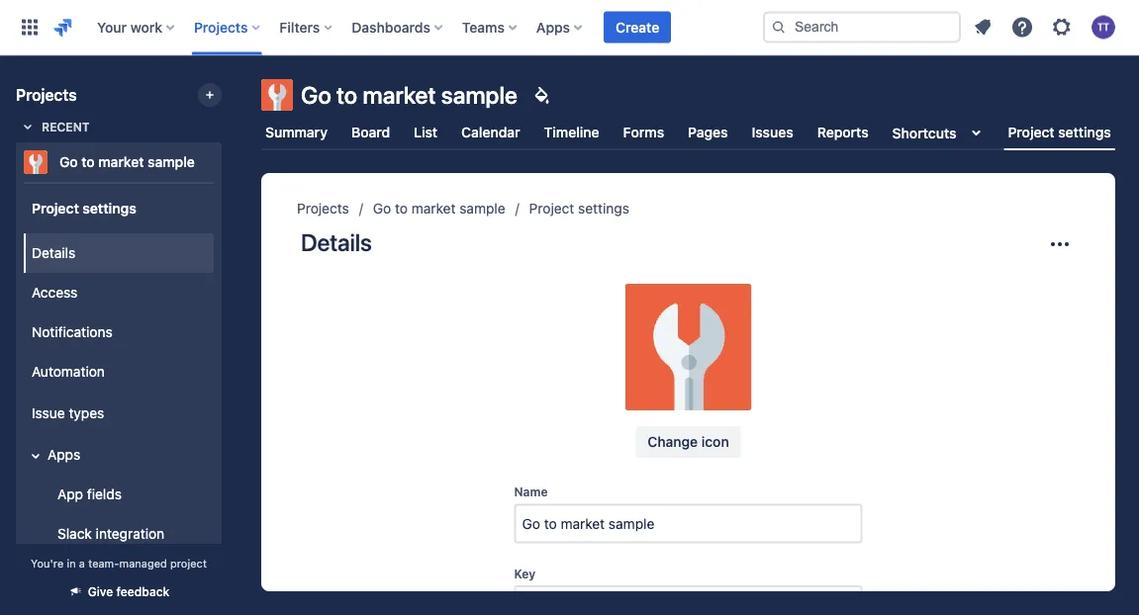 Task type: describe. For each thing, give the bounding box(es) containing it.
project
[[170, 557, 207, 570]]

0 horizontal spatial project
[[32, 200, 79, 216]]

Key field
[[516, 588, 861, 616]]

1 horizontal spatial settings
[[578, 200, 629, 217]]

appswitcher icon image
[[18, 15, 42, 39]]

0 vertical spatial market
[[363, 81, 436, 109]]

a
[[79, 557, 85, 570]]

name
[[514, 486, 548, 499]]

1 vertical spatial go to market sample link
[[373, 197, 505, 221]]

automation
[[32, 364, 105, 380]]

1 horizontal spatial to
[[337, 81, 358, 109]]

types
[[69, 405, 104, 422]]

collapse recent projects image
[[16, 115, 40, 139]]

2 vertical spatial sample
[[459, 200, 505, 217]]

forms link
[[619, 115, 668, 150]]

your work
[[97, 19, 162, 35]]

apps inside dropdown button
[[536, 19, 570, 35]]

app fields link
[[36, 475, 214, 515]]

banner containing your work
[[0, 0, 1139, 55]]

give feedback button
[[56, 576, 181, 608]]

0 horizontal spatial settings
[[82, 200, 136, 216]]

issues
[[752, 124, 794, 141]]

2 vertical spatial go to market sample
[[373, 200, 505, 217]]

your work button
[[91, 11, 182, 43]]

list
[[414, 124, 438, 141]]

add to starred image
[[216, 150, 240, 174]]

search image
[[771, 19, 787, 35]]

1 horizontal spatial project
[[529, 200, 574, 217]]

dashboards button
[[346, 11, 450, 43]]

fields
[[87, 487, 122, 503]]

apps button
[[530, 11, 590, 43]]

board link
[[347, 115, 394, 150]]

reports
[[817, 124, 869, 141]]

0 vertical spatial go to market sample
[[301, 81, 518, 109]]

details link
[[24, 234, 214, 273]]

automation link
[[24, 352, 214, 392]]

access link
[[24, 273, 214, 313]]

you're
[[31, 557, 64, 570]]

issue types
[[32, 405, 104, 422]]

issue
[[32, 405, 65, 422]]

reports link
[[813, 115, 873, 150]]

your
[[97, 19, 127, 35]]

teams button
[[456, 11, 525, 43]]

work
[[130, 19, 162, 35]]

notifications
[[32, 324, 112, 341]]

team-
[[88, 557, 119, 570]]

projects for projects link
[[297, 200, 349, 217]]

Search field
[[763, 11, 961, 43]]

2 horizontal spatial project settings
[[1008, 124, 1111, 140]]

shortcuts button
[[889, 115, 992, 150]]

1 horizontal spatial go
[[301, 81, 331, 109]]

give feedback
[[88, 586, 170, 599]]

board
[[351, 124, 390, 141]]

1 vertical spatial sample
[[148, 154, 195, 170]]

forms
[[623, 124, 664, 141]]

timeline link
[[540, 115, 603, 150]]

1 horizontal spatial project settings
[[529, 200, 629, 217]]

timeline
[[544, 124, 599, 141]]

expand image
[[24, 444, 48, 468]]

summary link
[[261, 115, 332, 150]]

1 vertical spatial go
[[59, 154, 78, 170]]

your profile and settings image
[[1092, 15, 1116, 39]]

integration
[[96, 526, 165, 543]]

apps inside button
[[48, 447, 80, 463]]

calendar
[[461, 124, 520, 141]]

create project image
[[202, 87, 218, 103]]

set background color image
[[529, 83, 553, 107]]

2 horizontal spatial settings
[[1058, 124, 1111, 140]]

access
[[32, 285, 78, 301]]

2 horizontal spatial to
[[395, 200, 408, 217]]

slack integration
[[57, 526, 165, 543]]



Task type: locate. For each thing, give the bounding box(es) containing it.
recent
[[42, 120, 90, 134]]

notifications link
[[24, 313, 214, 352]]

you're in a team-managed project
[[31, 557, 207, 570]]

notifications image
[[971, 15, 995, 39]]

1 vertical spatial go to market sample
[[59, 154, 195, 170]]

0 horizontal spatial to
[[81, 154, 95, 170]]

2 vertical spatial projects
[[297, 200, 349, 217]]

project avatar image
[[625, 284, 752, 411]]

change icon
[[648, 434, 729, 450]]

1 group from the top
[[20, 182, 214, 566]]

project settings link
[[529, 197, 629, 221]]

slack integration link
[[36, 515, 214, 554]]

managed
[[119, 557, 167, 570]]

shortcuts
[[893, 124, 957, 141]]

to up board
[[337, 81, 358, 109]]

go to market sample down recent
[[59, 154, 195, 170]]

sample
[[441, 81, 518, 109], [148, 154, 195, 170], [459, 200, 505, 217]]

market
[[363, 81, 436, 109], [98, 154, 144, 170], [412, 200, 456, 217]]

go to market sample link
[[16, 143, 214, 182], [373, 197, 505, 221]]

projects link
[[297, 197, 349, 221]]

apps button
[[24, 436, 214, 475]]

2 vertical spatial go
[[373, 200, 391, 217]]

1 horizontal spatial go to market sample link
[[373, 197, 505, 221]]

Name field
[[516, 506, 861, 542]]

project right shortcuts popup button
[[1008, 124, 1055, 140]]

change icon button
[[636, 427, 741, 458]]

0 vertical spatial go to market sample link
[[16, 143, 214, 182]]

sample up calendar
[[441, 81, 518, 109]]

change
[[648, 434, 698, 450]]

banner
[[0, 0, 1139, 55]]

2 vertical spatial market
[[412, 200, 456, 217]]

go down recent
[[59, 154, 78, 170]]

0 vertical spatial to
[[337, 81, 358, 109]]

apps up app
[[48, 447, 80, 463]]

dashboards
[[352, 19, 430, 35]]

teams
[[462, 19, 505, 35]]

apps
[[536, 19, 570, 35], [48, 447, 80, 463]]

tab list containing project settings
[[249, 115, 1127, 150]]

group containing project settings
[[20, 182, 214, 566]]

filters
[[280, 19, 320, 35]]

go to market sample link down recent
[[16, 143, 214, 182]]

projects up collapse recent projects icon
[[16, 86, 77, 104]]

1 vertical spatial apps
[[48, 447, 80, 463]]

to
[[337, 81, 358, 109], [81, 154, 95, 170], [395, 200, 408, 217]]

projects button
[[188, 11, 268, 43]]

jira image
[[51, 15, 75, 39], [51, 15, 75, 39]]

0 horizontal spatial apps
[[48, 447, 80, 463]]

projects inside projects dropdown button
[[194, 19, 248, 35]]

tab list
[[249, 115, 1127, 150]]

projects down summary link
[[297, 200, 349, 217]]

calendar link
[[457, 115, 524, 150]]

issue types link
[[24, 392, 214, 436]]

project down timeline link
[[529, 200, 574, 217]]

details up access at the top left
[[32, 245, 75, 261]]

details
[[301, 229, 372, 256], [32, 245, 75, 261]]

settings image
[[1050, 15, 1074, 39]]

go right projects link
[[373, 200, 391, 217]]

0 horizontal spatial go to market sample link
[[16, 143, 214, 182]]

0 horizontal spatial go
[[59, 154, 78, 170]]

go up "summary"
[[301, 81, 331, 109]]

1 horizontal spatial details
[[301, 229, 372, 256]]

0 vertical spatial go
[[301, 81, 331, 109]]

group containing details
[[20, 228, 214, 560]]

filters button
[[274, 11, 340, 43]]

1 vertical spatial projects
[[16, 86, 77, 104]]

2 horizontal spatial projects
[[297, 200, 349, 217]]

issues link
[[748, 115, 798, 150]]

help image
[[1011, 15, 1034, 39]]

pages link
[[684, 115, 732, 150]]

to right projects link
[[395, 200, 408, 217]]

1 horizontal spatial projects
[[194, 19, 248, 35]]

project
[[1008, 124, 1055, 140], [32, 200, 79, 216], [529, 200, 574, 217]]

details inside group
[[32, 245, 75, 261]]

0 vertical spatial projects
[[194, 19, 248, 35]]

settings
[[1058, 124, 1111, 140], [82, 200, 136, 216], [578, 200, 629, 217]]

feedback
[[116, 586, 170, 599]]

go to market sample down list link
[[373, 200, 505, 217]]

more image
[[1048, 233, 1072, 256]]

projects for projects dropdown button
[[194, 19, 248, 35]]

0 horizontal spatial details
[[32, 245, 75, 261]]

2 vertical spatial to
[[395, 200, 408, 217]]

2 group from the top
[[20, 228, 214, 560]]

go to market sample
[[301, 81, 518, 109], [59, 154, 195, 170], [373, 200, 505, 217]]

projects
[[194, 19, 248, 35], [16, 86, 77, 104], [297, 200, 349, 217]]

0 vertical spatial apps
[[536, 19, 570, 35]]

0 horizontal spatial projects
[[16, 86, 77, 104]]

market up details link
[[98, 154, 144, 170]]

1 horizontal spatial apps
[[536, 19, 570, 35]]

sample down 'calendar' link
[[459, 200, 505, 217]]

pages
[[688, 124, 728, 141]]

sample left add to starred "image"
[[148, 154, 195, 170]]

primary element
[[12, 0, 763, 55]]

in
[[67, 557, 76, 570]]

list link
[[410, 115, 442, 150]]

go to market sample up list
[[301, 81, 518, 109]]

2 horizontal spatial project
[[1008, 124, 1055, 140]]

0 horizontal spatial project settings
[[32, 200, 136, 216]]

to down recent
[[81, 154, 95, 170]]

group
[[20, 182, 214, 566], [20, 228, 214, 560]]

project settings
[[1008, 124, 1111, 140], [32, 200, 136, 216], [529, 200, 629, 217]]

go to market sample link down list link
[[373, 197, 505, 221]]

market up list
[[363, 81, 436, 109]]

1 vertical spatial market
[[98, 154, 144, 170]]

give
[[88, 586, 113, 599]]

app
[[57, 487, 83, 503]]

2 horizontal spatial go
[[373, 200, 391, 217]]

apps right teams "dropdown button"
[[536, 19, 570, 35]]

0 vertical spatial sample
[[441, 81, 518, 109]]

summary
[[265, 124, 328, 141]]

key
[[514, 567, 536, 581]]

1 vertical spatial to
[[81, 154, 95, 170]]

icon
[[702, 434, 729, 450]]

projects up create project image
[[194, 19, 248, 35]]

market down list link
[[412, 200, 456, 217]]

create button
[[604, 11, 671, 43]]

app fields
[[57, 487, 122, 503]]

details down projects link
[[301, 229, 372, 256]]

create
[[616, 19, 659, 35]]

slack
[[57, 526, 92, 543]]

project up details link
[[32, 200, 79, 216]]

go
[[301, 81, 331, 109], [59, 154, 78, 170], [373, 200, 391, 217]]



Task type: vqa. For each thing, say whether or not it's contained in the screenshot.
the right Details
yes



